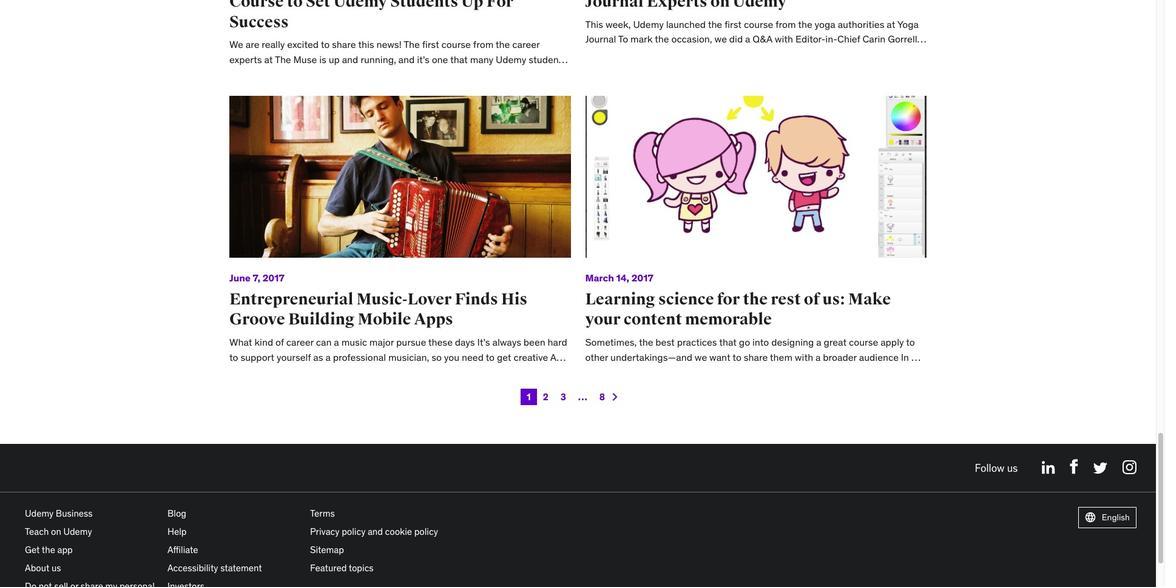 Task type: locate. For each thing, give the bounding box(es) containing it.
your up fits...
[[900, 48, 919, 60]]

us
[[1007, 461, 1018, 475], [52, 563, 61, 574]]

1 horizontal spatial us
[[1007, 461, 1018, 475]]

1 vertical spatial with
[[489, 366, 508, 378]]

us for about us
[[52, 563, 61, 574]]

1 vertical spatial from
[[531, 366, 551, 378]]

us right follow in the right bottom of the page
[[1007, 461, 1018, 475]]

pursue
[[396, 336, 426, 348]]

1 horizontal spatial what
[[648, 48, 669, 60]]

at left yoga
[[887, 18, 895, 30]]

his down you
[[450, 366, 463, 378]]

your down beginners"
[[752, 63, 771, 75]]

privacy policy and cookie policy
[[310, 526, 438, 538]]

the right mark
[[655, 33, 669, 45]]

on down gorrell
[[887, 48, 898, 60]]

from up editor-
[[776, 18, 796, 30]]

udemy inside 'this week, udemy launched the first course from the yoga authorities at yoga journal to mark the occasion, we did a q&a with editor-in-chief carin gorrell to understand what "yoga for beginners" is all about, why doing yoga on your own at home is a great way to develop your practice, and how the course fits...'
[[633, 18, 664, 30]]

course
[[744, 18, 773, 30], [868, 63, 897, 75]]

is left the all
[[766, 48, 773, 60]]

0 vertical spatial of
[[804, 289, 820, 309]]

professional
[[333, 351, 386, 363]]

1 horizontal spatial 2017
[[631, 272, 653, 284]]

of left us:
[[804, 289, 820, 309]]

yoga
[[815, 18, 835, 30], [864, 48, 885, 60]]

1 horizontal spatial policy
[[414, 526, 438, 538]]

in
[[262, 381, 270, 393], [367, 381, 375, 393]]

accessibility statement
[[167, 563, 262, 574]]

first
[[725, 18, 742, 30]]

from inside 'this week, udemy launched the first course from the yoga authorities at yoga journal to mark the occasion, we did a q&a with editor-in-chief carin gorrell to understand what "yoga for beginners" is all about, why doing yoga on your own at home is a great way to develop your practice, and how the course fits...'
[[776, 18, 796, 30]]

june
[[229, 272, 251, 284]]

accessibility statement link
[[167, 563, 262, 574]]

2017 for entrepreneurial
[[263, 272, 285, 284]]

0 vertical spatial what
[[648, 48, 669, 60]]

and down why in the top of the page
[[813, 63, 829, 75]]

0 horizontal spatial 2017
[[263, 272, 285, 284]]

days
[[455, 336, 475, 348]]

1 horizontal spatial in
[[367, 381, 375, 393]]

a left great
[[653, 63, 658, 75]]

2017 for learning
[[631, 272, 653, 284]]

1 2017 from the left
[[263, 272, 285, 284]]

0 vertical spatial is
[[766, 48, 773, 60]]

you
[[444, 351, 459, 363]]

1 horizontal spatial with
[[775, 33, 793, 45]]

0 horizontal spatial is
[[643, 63, 650, 75]]

1 vertical spatial your
[[752, 63, 771, 75]]

content
[[624, 310, 682, 330]]

0 vertical spatial yoga
[[815, 18, 835, 30]]

craft
[[345, 381, 365, 393]]

udemy up mark
[[633, 18, 664, 30]]

what inside what kind of career can a music major pursue these days it's always been hard to support yourself as a professional musician, so you need to get creative and that's what new yorker dan gurney did, expanding his skills with help from udemy in order to take his craft in a new direction in 2010, dan used his...
[[256, 366, 277, 378]]

8 link
[[593, 389, 611, 405]]

1 in from the left
[[262, 381, 270, 393]]

finds
[[455, 289, 498, 309]]

1 horizontal spatial at
[[887, 18, 895, 30]]

1 vertical spatial yoga
[[864, 48, 885, 60]]

his right take
[[330, 381, 342, 393]]

this
[[585, 18, 603, 30]]

music
[[341, 336, 367, 348]]

in left order
[[262, 381, 270, 393]]

with
[[775, 33, 793, 45], [489, 366, 508, 378]]

0 horizontal spatial policy
[[342, 526, 366, 538]]

lover
[[407, 289, 452, 309]]

can
[[316, 336, 332, 348]]

"yoga
[[672, 48, 697, 60]]

0 vertical spatial with
[[775, 33, 793, 45]]

teach on udemy
[[25, 526, 92, 538]]

his
[[450, 366, 463, 378], [330, 381, 342, 393]]

0 vertical spatial from
[[776, 18, 796, 30]]

this week, udemy launched the first course from the yoga authorities at yoga journal to mark the occasion, we did a q&a with editor-in-chief carin gorrell to understand what "yoga for beginners" is all about, why doing yoga on your own at home is a great way to develop your practice, and how the course fits...
[[585, 18, 920, 75]]

1 vertical spatial his
[[330, 381, 342, 393]]

to left take
[[298, 381, 306, 393]]

in
[[446, 381, 454, 393]]

q&a
[[753, 33, 772, 45]]

udemy up teach at the bottom
[[25, 508, 54, 519]]

0 vertical spatial on
[[887, 48, 898, 60]]

about
[[25, 563, 49, 574]]

2017 right 7,
[[263, 272, 285, 284]]

1 horizontal spatial from
[[776, 18, 796, 30]]

0 horizontal spatial with
[[489, 366, 508, 378]]

blog link
[[167, 508, 186, 519]]

for
[[717, 289, 740, 309]]

career
[[286, 336, 314, 348]]

from up his...
[[531, 366, 551, 378]]

of inside what kind of career can a music major pursue these days it's always been hard to support yourself as a professional musician, so you need to get creative and that's what new yorker dan gurney did, expanding his skills with help from udemy in order to take his craft in a new direction in 2010, dan used his...
[[276, 336, 284, 348]]

with up the all
[[775, 33, 793, 45]]

get the app
[[25, 544, 73, 556]]

of right kind
[[276, 336, 284, 348]]

what inside 'this week, udemy launched the first course from the yoga authorities at yoga journal to mark the occasion, we did a q&a with editor-in-chief carin gorrell to understand what "yoga for beginners" is all about, why doing yoga on your own at home is a great way to develop your practice, and how the course fits...'
[[648, 48, 669, 60]]

these
[[428, 336, 453, 348]]

1 vertical spatial what
[[256, 366, 277, 378]]

affiliate link
[[167, 544, 198, 556]]

with down the "get"
[[489, 366, 508, 378]]

0 horizontal spatial in
[[262, 381, 270, 393]]

always
[[492, 336, 521, 348]]

on inside 'this week, udemy launched the first course from the yoga authorities at yoga journal to mark the occasion, we did a q&a with editor-in-chief carin gorrell to understand what "yoga for beginners" is all about, why doing yoga on your own at home is a great way to develop your practice, and how the course fits...'
[[887, 48, 898, 60]]

terms link
[[310, 508, 335, 519]]

linkedin button image
[[1042, 461, 1055, 475]]

of
[[804, 289, 820, 309], [276, 336, 284, 348]]

udemy inside what kind of career can a music major pursue these days it's always been hard to support yourself as a professional musician, so you need to get creative and that's what new yorker dan gurney did, expanding his skills with help from udemy in order to take his craft in a new direction in 2010, dan used his...
[[229, 381, 260, 393]]

june 7, 2017
[[229, 272, 285, 284]]

blog
[[167, 508, 186, 519]]

from
[[776, 18, 796, 30], [531, 366, 551, 378]]

course up the q&a
[[744, 18, 773, 30]]

your down learning
[[585, 310, 621, 330]]

a left new
[[378, 381, 383, 393]]

yoga down carin
[[864, 48, 885, 60]]

1 horizontal spatial of
[[804, 289, 820, 309]]

0 horizontal spatial on
[[51, 526, 61, 538]]

featured topics
[[310, 563, 374, 574]]

major
[[369, 336, 394, 348]]

us:
[[823, 289, 845, 309]]

privacy policy and cookie policy link
[[310, 526, 438, 538]]

2 horizontal spatial your
[[900, 48, 919, 60]]

0 vertical spatial us
[[1007, 461, 1018, 475]]

learning science for the rest of us: make your content memorable
[[585, 289, 891, 330]]

1 horizontal spatial and
[[813, 63, 829, 75]]

we
[[715, 33, 727, 45]]

did,
[[384, 366, 400, 378]]

on down udemy business link
[[51, 526, 61, 538]]

0 vertical spatial his
[[450, 366, 463, 378]]

to down what
[[229, 351, 238, 363]]

course left fits...
[[868, 63, 897, 75]]

the up we
[[708, 18, 722, 30]]

and
[[550, 351, 568, 363]]

it's
[[477, 336, 490, 348]]

entrepreneurial music-lover finds his groove building mobile apps
[[229, 289, 528, 330]]

dan down skills
[[483, 381, 500, 393]]

beginners"
[[716, 48, 764, 60]]

dan up craft at the bottom of page
[[331, 366, 348, 378]]

as
[[313, 351, 323, 363]]

to left the "get"
[[486, 351, 495, 363]]

used
[[502, 381, 523, 393]]

understand
[[596, 48, 646, 60]]

what up great
[[648, 48, 669, 60]]

1 vertical spatial us
[[52, 563, 61, 574]]

learning science for the rest of us: make your content memorable link
[[585, 289, 891, 330]]

0 horizontal spatial your
[[585, 310, 621, 330]]

practice,
[[773, 63, 811, 75]]

0 horizontal spatial us
[[52, 563, 61, 574]]

policy right cookie
[[414, 526, 438, 538]]

what down support
[[256, 366, 277, 378]]

1 vertical spatial dan
[[483, 381, 500, 393]]

featured topics link
[[310, 563, 374, 574]]

sitemap
[[310, 544, 344, 556]]

rest
[[771, 289, 801, 309]]

2 vertical spatial your
[[585, 310, 621, 330]]

authorities
[[838, 18, 884, 30]]

udemy down business
[[63, 526, 92, 538]]

instagram button image
[[1123, 461, 1137, 475]]

0 vertical spatial dan
[[331, 366, 348, 378]]

yoga up in-
[[815, 18, 835, 30]]

0 horizontal spatial from
[[531, 366, 551, 378]]

1 horizontal spatial on
[[887, 48, 898, 60]]

about us link
[[25, 563, 61, 574]]

0 horizontal spatial and
[[368, 526, 383, 538]]

1 horizontal spatial yoga
[[864, 48, 885, 60]]

his...
[[526, 381, 545, 393]]

1 vertical spatial course
[[868, 63, 897, 75]]

gorrell
[[888, 33, 917, 45]]

with inside what kind of career can a music major pursue these days it's always been hard to support yourself as a professional musician, so you need to get creative and that's what new yorker dan gurney did, expanding his skills with help from udemy in order to take his craft in a new direction in 2010, dan used his...
[[489, 366, 508, 378]]

0 horizontal spatial yoga
[[815, 18, 835, 30]]

0 horizontal spatial course
[[744, 18, 773, 30]]

1 vertical spatial on
[[51, 526, 61, 538]]

1 vertical spatial of
[[276, 336, 284, 348]]

0 horizontal spatial what
[[256, 366, 277, 378]]

and
[[813, 63, 829, 75], [368, 526, 383, 538]]

the inside learning science for the rest of us: make your content memorable
[[743, 289, 768, 309]]

hard
[[548, 336, 567, 348]]

privacy
[[310, 526, 340, 538]]

apps
[[414, 310, 453, 330]]

the right the for
[[743, 289, 768, 309]]

1 horizontal spatial is
[[766, 48, 773, 60]]

0 horizontal spatial at
[[606, 63, 614, 75]]

that's
[[229, 366, 254, 378]]

0 vertical spatial and
[[813, 63, 829, 75]]

2017 right 14,
[[631, 272, 653, 284]]

from inside what kind of career can a music major pursue these days it's always been hard to support yourself as a professional musician, so you need to get creative and that's what new yorker dan gurney did, expanding his skills with help from udemy in order to take his craft in a new direction in 2010, dan used his...
[[531, 366, 551, 378]]

carin
[[863, 33, 886, 45]]

2 2017 from the left
[[631, 272, 653, 284]]

his
[[501, 289, 528, 309]]

1 horizontal spatial your
[[752, 63, 771, 75]]

is right home
[[643, 63, 650, 75]]

1 horizontal spatial his
[[450, 366, 463, 378]]

policy right privacy
[[342, 526, 366, 538]]

1
[[527, 391, 531, 403]]

2 in from the left
[[367, 381, 375, 393]]

udemy down that's
[[229, 381, 260, 393]]

at right own
[[606, 63, 614, 75]]

and left cookie
[[368, 526, 383, 538]]

1 vertical spatial is
[[643, 63, 650, 75]]

yorker
[[301, 366, 329, 378]]

us right about
[[52, 563, 61, 574]]

0 horizontal spatial of
[[276, 336, 284, 348]]

chief
[[837, 33, 860, 45]]

2 policy from the left
[[414, 526, 438, 538]]

featured
[[310, 563, 347, 574]]

english button
[[1078, 507, 1137, 528]]

2010,
[[456, 381, 480, 393]]

in down 'gurney'
[[367, 381, 375, 393]]



Task type: vqa. For each thing, say whether or not it's contained in the screenshot.
'with'
yes



Task type: describe. For each thing, give the bounding box(es) containing it.
get
[[25, 544, 40, 556]]

why
[[818, 48, 835, 60]]

to
[[618, 33, 628, 45]]

way
[[685, 63, 702, 75]]

get the app link
[[25, 544, 73, 556]]

us for follow us
[[1007, 461, 1018, 475]]

get
[[497, 351, 511, 363]]

of inside learning science for the rest of us: make your content memorable
[[804, 289, 820, 309]]

help
[[510, 366, 529, 378]]

in-
[[825, 33, 837, 45]]

the right get on the bottom left of the page
[[42, 544, 55, 556]]

3 link
[[554, 389, 572, 405]]

teach
[[25, 526, 49, 538]]

musician,
[[388, 351, 429, 363]]

yourself
[[277, 351, 311, 363]]

so
[[432, 351, 442, 363]]

need
[[462, 351, 484, 363]]

1 horizontal spatial dan
[[483, 381, 500, 393]]

develop
[[715, 63, 750, 75]]

a right as
[[326, 351, 331, 363]]

1 policy from the left
[[342, 526, 366, 538]]

expanding
[[403, 366, 448, 378]]

…
[[578, 391, 587, 403]]

a right did
[[745, 33, 750, 45]]

2 link
[[537, 389, 554, 405]]

groove
[[229, 310, 285, 330]]

english
[[1102, 512, 1130, 523]]

music-
[[357, 289, 407, 309]]

about,
[[788, 48, 815, 60]]

creative
[[514, 351, 548, 363]]

what
[[229, 336, 252, 348]]

udemy business link
[[25, 508, 93, 519]]

14,
[[616, 272, 629, 284]]

1 vertical spatial at
[[606, 63, 614, 75]]

0 vertical spatial course
[[744, 18, 773, 30]]

your inside learning science for the rest of us: make your content memorable
[[585, 310, 621, 330]]

mobile
[[358, 310, 411, 330]]

1 horizontal spatial course
[[868, 63, 897, 75]]

editor-
[[796, 33, 826, 45]]

kind
[[255, 336, 273, 348]]

statement
[[220, 563, 262, 574]]

march 14, 2017
[[585, 272, 653, 284]]

app
[[57, 544, 73, 556]]

to right way
[[704, 63, 713, 75]]

teach on udemy link
[[25, 526, 92, 538]]

sitemap link
[[310, 544, 344, 556]]

affiliate
[[167, 544, 198, 556]]

skills
[[465, 366, 487, 378]]

2
[[543, 391, 548, 403]]

gurney
[[351, 366, 382, 378]]

been
[[524, 336, 545, 348]]

mark
[[631, 33, 653, 45]]

own
[[585, 63, 603, 75]]

8
[[599, 391, 605, 403]]

yoga
[[897, 18, 919, 30]]

doing
[[837, 48, 862, 60]]

what for support
[[256, 366, 277, 378]]

the up editor-
[[798, 18, 812, 30]]

7,
[[253, 272, 260, 284]]

new
[[385, 381, 403, 393]]

for
[[699, 48, 714, 60]]

new
[[279, 366, 299, 378]]

0 vertical spatial your
[[900, 48, 919, 60]]

follow us
[[975, 461, 1018, 475]]

and inside 'this week, udemy launched the first course from the yoga authorities at yoga journal to mark the occasion, we did a q&a with editor-in-chief carin gorrell to understand what "yoga for beginners" is all about, why doing yoga on your own at home is a great way to develop your practice, and how the course fits...'
[[813, 63, 829, 75]]

week,
[[606, 18, 631, 30]]

launched
[[666, 18, 706, 30]]

great
[[660, 63, 683, 75]]

udemy business
[[25, 508, 93, 519]]

facebook button image
[[1070, 459, 1078, 475]]

twitter button image
[[1093, 462, 1108, 475]]

help link
[[167, 526, 187, 538]]

help
[[167, 526, 187, 538]]

a right can
[[334, 336, 339, 348]]

1 vertical spatial and
[[368, 526, 383, 538]]

science
[[658, 289, 714, 309]]

cookie
[[385, 526, 412, 538]]

terms
[[310, 508, 335, 519]]

what for the
[[648, 48, 669, 60]]

0 horizontal spatial his
[[330, 381, 342, 393]]

0 vertical spatial at
[[887, 18, 895, 30]]

the down doing
[[852, 63, 866, 75]]

0 horizontal spatial dan
[[331, 366, 348, 378]]

topics
[[349, 563, 374, 574]]

journal
[[585, 33, 616, 45]]

occasion,
[[671, 33, 712, 45]]

entrepreneurial music-lover finds his groove building mobile apps link
[[229, 289, 528, 330]]

building
[[288, 310, 355, 330]]

about us
[[25, 563, 61, 574]]

with inside 'this week, udemy launched the first course from the yoga authorities at yoga journal to mark the occasion, we did a q&a with editor-in-chief carin gorrell to understand what "yoga for beginners" is all about, why doing yoga on your own at home is a great way to develop your practice, and how the course fits...'
[[775, 33, 793, 45]]

to up own
[[585, 48, 594, 60]]

take
[[309, 381, 328, 393]]

all
[[776, 48, 786, 60]]

home
[[616, 63, 641, 75]]

business
[[56, 508, 93, 519]]



